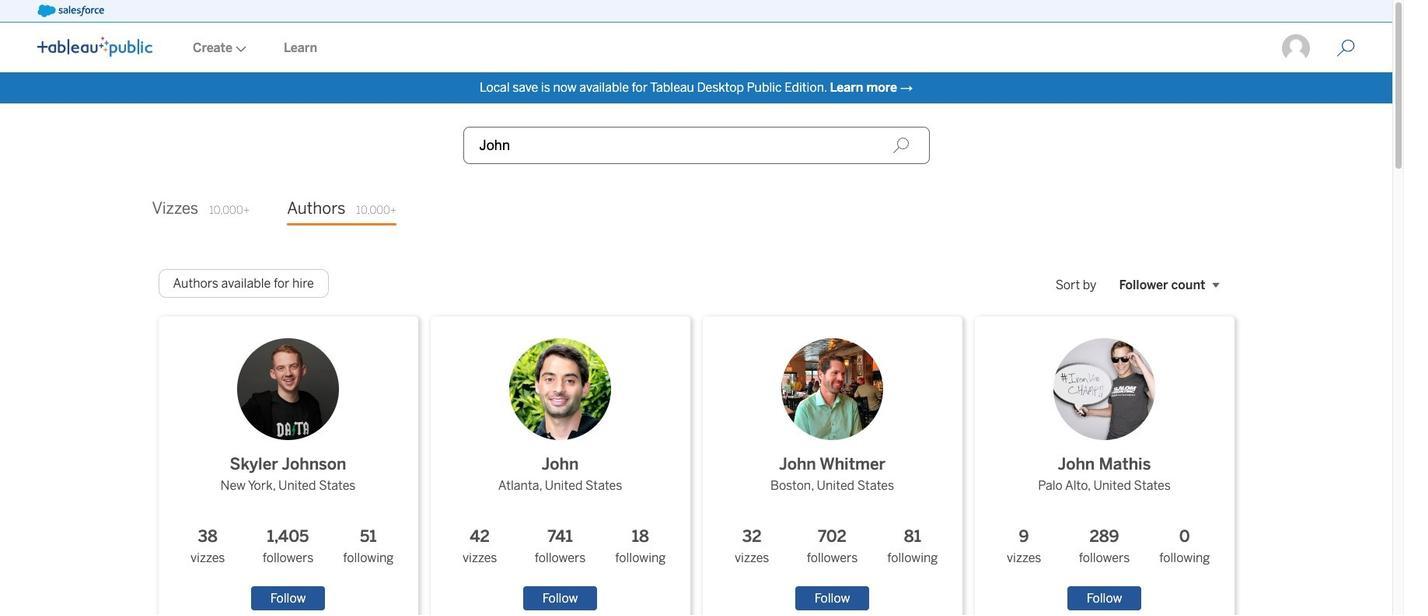 Task type: describe. For each thing, give the bounding box(es) containing it.
avatar image for skyler johnson image
[[237, 338, 339, 440]]

go to search image
[[1318, 39, 1374, 58]]

t.turtle image
[[1281, 33, 1312, 64]]

logo image
[[37, 37, 152, 57]]



Task type: vqa. For each thing, say whether or not it's contained in the screenshot.
left Add Favorite icon
no



Task type: locate. For each thing, give the bounding box(es) containing it.
avatar image for john image
[[509, 338, 611, 440]]

create image
[[233, 46, 247, 52]]

avatar image for john whitmer image
[[782, 338, 884, 440]]

avatar image for john mathis image
[[1054, 338, 1156, 440]]

salesforce logo image
[[37, 5, 104, 17]]

Search input field
[[463, 127, 930, 164]]

search image
[[892, 137, 910, 154]]



